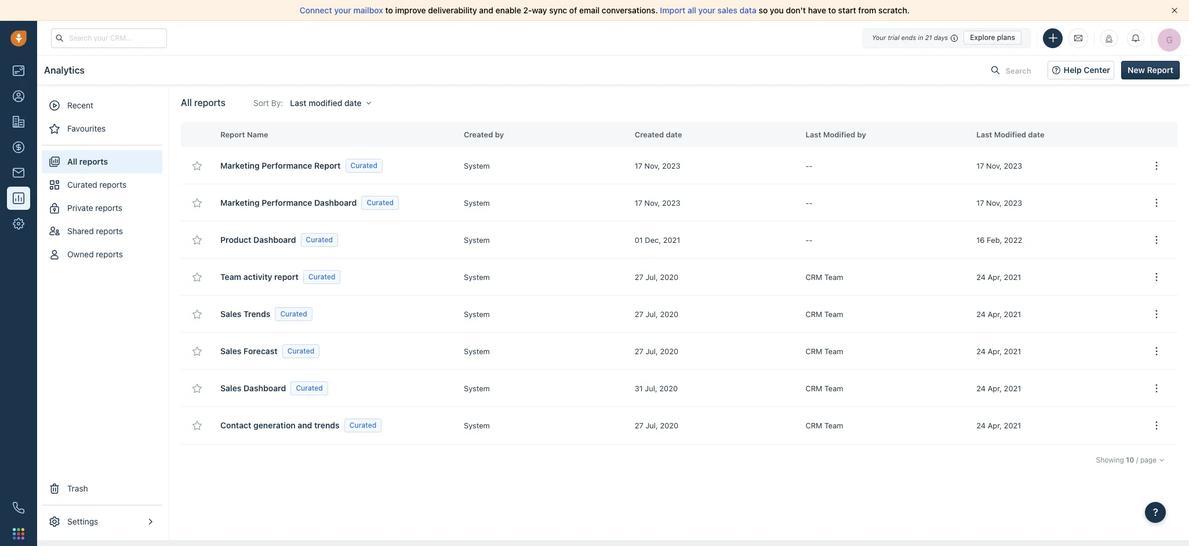Task type: locate. For each thing, give the bounding box(es) containing it.
1 horizontal spatial to
[[829, 5, 836, 15]]

of
[[570, 5, 577, 15]]

2-
[[524, 5, 532, 15]]

deliverability
[[428, 5, 477, 15]]

plans
[[998, 33, 1016, 42]]

import
[[660, 5, 686, 15]]

ends
[[902, 34, 917, 41]]

to right mailbox at the top of the page
[[385, 5, 393, 15]]

to left start at right top
[[829, 5, 836, 15]]

days
[[934, 34, 948, 41]]

2 your from the left
[[699, 5, 716, 15]]

your
[[334, 5, 351, 15], [699, 5, 716, 15]]

email
[[579, 5, 600, 15]]

sync
[[549, 5, 567, 15]]

import all your sales data link
[[660, 5, 759, 15]]

from
[[859, 5, 877, 15]]

connect
[[300, 5, 332, 15]]

your right all
[[699, 5, 716, 15]]

what's new image
[[1105, 35, 1114, 43]]

your
[[872, 34, 886, 41]]

1 to from the left
[[385, 5, 393, 15]]

0 horizontal spatial your
[[334, 5, 351, 15]]

scratch.
[[879, 5, 910, 15]]

to
[[385, 5, 393, 15], [829, 5, 836, 15]]

1 horizontal spatial your
[[699, 5, 716, 15]]

Search your CRM... text field
[[51, 28, 167, 48]]

0 horizontal spatial to
[[385, 5, 393, 15]]

your left mailbox at the top of the page
[[334, 5, 351, 15]]



Task type: vqa. For each thing, say whether or not it's contained in the screenshot.
'Description' text field
no



Task type: describe. For each thing, give the bounding box(es) containing it.
phone element
[[7, 496, 30, 520]]

explore
[[970, 33, 996, 42]]

you
[[770, 5, 784, 15]]

don't
[[786, 5, 806, 15]]

2 to from the left
[[829, 5, 836, 15]]

trial
[[888, 34, 900, 41]]

sales
[[718, 5, 738, 15]]

your trial ends in 21 days
[[872, 34, 948, 41]]

mailbox
[[354, 5, 383, 15]]

and
[[479, 5, 494, 15]]

way
[[532, 5, 547, 15]]

connect your mailbox to improve deliverability and enable 2-way sync of email conversations. import all your sales data so you don't have to start from scratch.
[[300, 5, 910, 15]]

phone image
[[13, 502, 24, 514]]

conversations.
[[602, 5, 658, 15]]

data
[[740, 5, 757, 15]]

close image
[[1172, 8, 1178, 13]]

enable
[[496, 5, 521, 15]]

1 your from the left
[[334, 5, 351, 15]]

21
[[926, 34, 932, 41]]

explore plans
[[970, 33, 1016, 42]]

improve
[[395, 5, 426, 15]]

freshworks switcher image
[[13, 528, 24, 540]]

in
[[918, 34, 924, 41]]

so
[[759, 5, 768, 15]]

all
[[688, 5, 697, 15]]

explore plans link
[[964, 31, 1022, 45]]

start
[[839, 5, 857, 15]]

have
[[808, 5, 827, 15]]

connect your mailbox link
[[300, 5, 385, 15]]

send email image
[[1075, 33, 1083, 43]]



